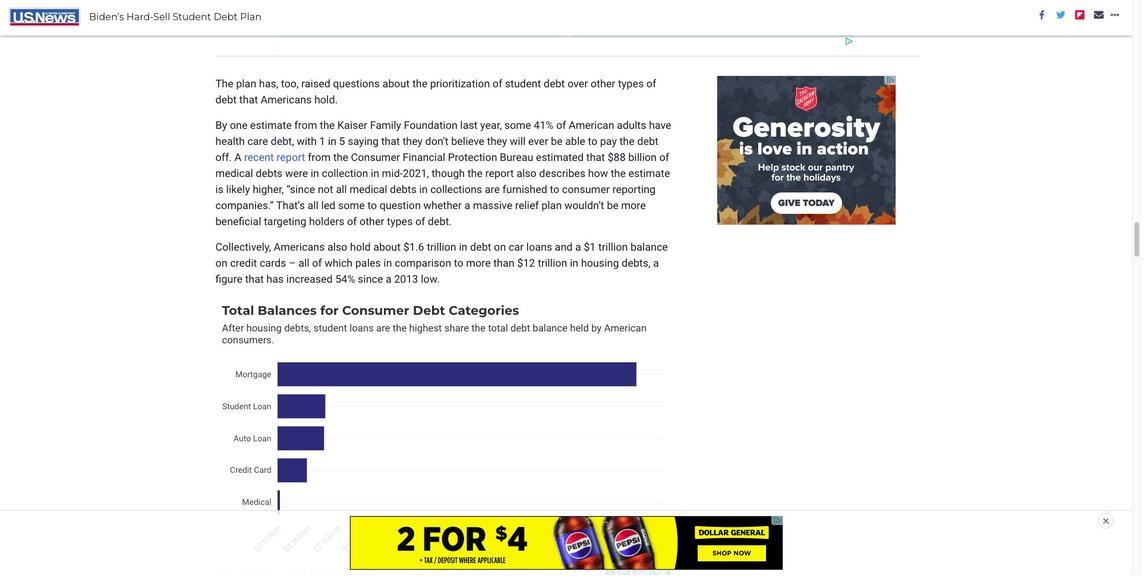 Task type: vqa. For each thing, say whether or not it's contained in the screenshot.
the leftmost You
no



Task type: describe. For each thing, give the bounding box(es) containing it.
health
[[216, 135, 245, 148]]

comparison
[[395, 257, 452, 270]]

than
[[494, 257, 515, 270]]

has
[[267, 273, 284, 286]]

0 vertical spatial debts
[[256, 167, 283, 180]]

biden's
[[89, 11, 124, 23]]

0 horizontal spatial trillion
[[427, 241, 457, 254]]

1 they from the left
[[403, 135, 423, 148]]

low.
[[421, 273, 440, 286]]

pay
[[600, 135, 617, 148]]

debt inside collectively, americans also hold about $1.6 trillion in debt on car loans and a $1 trillion balance on credit cards – all of which pales in comparison to more than $12 trillion in housing debts, a figure that has increased 54% since a 2013 low.
[[470, 241, 492, 254]]

biden's hard-sell student debt plan
[[89, 11, 262, 23]]

$12
[[517, 257, 535, 270]]

debt.
[[428, 215, 452, 228]]

questions
[[333, 77, 380, 90]]

0 vertical spatial all
[[336, 183, 347, 196]]

adults
[[617, 119, 647, 132]]

a down balance
[[653, 257, 659, 270]]

led
[[321, 199, 336, 212]]

family
[[370, 119, 401, 132]]

some inside from the consumer financial protection bureau estimated that $88 billion of medical debts were in collection in mid-2021, though the report also describes how the estimate is likely higher, "since not all medical debts in collections are furnished to consumer reporting companies." that's all led some to question whether a massive relief plan wouldn't be more beneficial targeting holders of other types of debt.
[[338, 199, 365, 212]]

1 vertical spatial all
[[308, 199, 319, 212]]

has,
[[259, 77, 278, 90]]

0 vertical spatial report
[[277, 151, 305, 164]]

care
[[248, 135, 268, 148]]

collectively, americans also hold about $1.6 trillion in debt on car loans and a $1 trillion balance on credit cards – all of which pales in comparison to more than $12 trillion in housing debts, a figure that has increased 54% since a 2013 low.
[[216, 241, 668, 286]]

other inside from the consumer financial protection bureau estimated that $88 billion of medical debts were in collection in mid-2021, though the report also describes how the estimate is likely higher, "since not all medical debts in collections are furnished to consumer reporting companies." that's all led some to question whether a massive relief plan wouldn't be more beneficial targeting holders of other types of debt.
[[360, 215, 385, 228]]

1 vertical spatial advertisement region
[[717, 76, 896, 225]]

were
[[285, 167, 308, 180]]

debt down the
[[216, 94, 237, 106]]

will
[[510, 135, 526, 148]]

that's
[[276, 199, 305, 212]]

more inside from the consumer financial protection bureau estimated that $88 billion of medical debts were in collection in mid-2021, though the report also describes how the estimate is likely higher, "since not all medical debts in collections are furnished to consumer reporting companies." that's all led some to question whether a massive relief plan wouldn't be more beneficial targeting holders of other types of debt.
[[622, 199, 646, 212]]

whether
[[424, 199, 462, 212]]

mid-
[[382, 167, 403, 180]]

the down protection
[[468, 167, 483, 180]]

collection
[[322, 167, 368, 180]]

year,
[[481, 119, 502, 132]]

2 horizontal spatial trillion
[[599, 241, 628, 254]]

the plan has, too, raised questions about the prioritization of student debt over other types of debt that americans hold.
[[216, 77, 657, 106]]

of left student
[[493, 77, 503, 90]]

likely
[[226, 183, 250, 196]]

balance
[[631, 241, 668, 254]]

debt left over
[[544, 77, 565, 90]]

beneficial
[[216, 215, 261, 228]]

estimated
[[536, 151, 584, 164]]

in inside by one estimate from the kaiser family foundation last year, some 41% of american adults have health care debt, with 1 in 5 saying that they don't believe they will ever be able to pay the debt off. a
[[328, 135, 337, 148]]

protection
[[448, 151, 498, 164]]

from the consumer financial protection bureau estimated that $88 billion of medical debts were in collection in mid-2021, though the report also describes how the estimate is likely higher, "since not all medical debts in collections are furnished to consumer reporting companies." that's all led some to question whether a massive relief plan wouldn't be more beneficial targeting holders of other types of debt.
[[216, 151, 670, 228]]

0 vertical spatial medical
[[216, 167, 253, 180]]

about inside collectively, americans also hold about $1.6 trillion in debt on car loans and a $1 trillion balance on credit cards – all of which pales in comparison to more than $12 trillion in housing debts, a figure that has increased 54% since a 2013 low.
[[374, 241, 401, 254]]

plan inside from the consumer financial protection bureau estimated that $88 billion of medical debts were in collection in mid-2021, though the report also describes how the estimate is likely higher, "since not all medical debts in collections are furnished to consumer reporting companies." that's all led some to question whether a massive relief plan wouldn't be more beneficial targeting holders of other types of debt.
[[542, 199, 562, 212]]

to inside by one estimate from the kaiser family foundation last year, some 41% of american adults have health care debt, with 1 in 5 saying that they don't believe they will ever be able to pay the debt off. a
[[588, 135, 598, 148]]

and
[[555, 241, 573, 254]]

figure
[[216, 273, 243, 286]]

41%
[[534, 119, 554, 132]]

debt,
[[271, 135, 294, 148]]

2 vertical spatial advertisement region
[[350, 517, 783, 570]]

of right billion
[[660, 151, 670, 164]]

foundation
[[404, 119, 458, 132]]

5
[[339, 135, 345, 148]]

plan
[[240, 11, 262, 23]]

the down adults
[[620, 135, 635, 148]]

american
[[569, 119, 615, 132]]

financial
[[403, 151, 446, 164]]

billion
[[629, 151, 657, 164]]

report inside from the consumer financial protection bureau estimated that $88 billion of medical debts were in collection in mid-2021, though the report also describes how the estimate is likely higher, "since not all medical debts in collections are furnished to consumer reporting companies." that's all led some to question whether a massive relief plan wouldn't be more beneficial targeting holders of other types of debt.
[[486, 167, 514, 180]]

massive
[[473, 199, 513, 212]]

question
[[380, 199, 421, 212]]

collections
[[431, 183, 482, 196]]

0 horizontal spatial on
[[216, 257, 228, 270]]

student
[[505, 77, 541, 90]]

by one estimate from the kaiser family foundation last year, some 41% of american adults have health care debt, with 1 in 5 saying that they don't believe they will ever be able to pay the debt off. a
[[216, 119, 672, 164]]

to inside collectively, americans also hold about $1.6 trillion in debt on car loans and a $1 trillion balance on credit cards – all of which pales in comparison to more than $12 trillion in housing debts, a figure that has increased 54% since a 2013 low.
[[454, 257, 464, 270]]

$88
[[608, 151, 626, 164]]

recent
[[244, 151, 274, 164]]

2021,
[[403, 167, 429, 180]]

of inside by one estimate from the kaiser family foundation last year, some 41% of american adults have health care debt, with 1 in 5 saying that they don't believe they will ever be able to pay the debt off. a
[[557, 119, 566, 132]]

consumer
[[351, 151, 400, 164]]

how
[[588, 167, 608, 180]]

pales
[[355, 257, 381, 270]]

hold.
[[315, 94, 338, 106]]

1 horizontal spatial medical
[[350, 183, 387, 196]]

which
[[325, 257, 353, 270]]

too,
[[281, 77, 299, 90]]

hold
[[350, 241, 371, 254]]

a
[[235, 151, 242, 164]]

the inside the plan has, too, raised questions about the prioritization of student debt over other types of debt that americans hold.
[[413, 77, 428, 90]]

companies."
[[216, 199, 274, 212]]

are
[[485, 183, 500, 196]]

saying
[[348, 135, 379, 148]]

describes
[[540, 167, 586, 180]]

a left 2013
[[386, 273, 392, 286]]

debt inside by one estimate from the kaiser family foundation last year, some 41% of american adults have health care debt, with 1 in 5 saying that they don't believe they will ever be able to pay the debt off. a
[[638, 135, 659, 148]]

recent report link
[[244, 151, 305, 164]]

of up the have
[[647, 77, 657, 90]]

of inside collectively, americans also hold about $1.6 trillion in debt on car loans and a $1 trillion balance on credit cards – all of which pales in comparison to more than $12 trillion in housing debts, a figure that has increased 54% since a 2013 low.
[[312, 257, 322, 270]]

reporting
[[613, 183, 656, 196]]

0 vertical spatial advertisement region
[[279, 0, 856, 47]]

ever
[[529, 135, 549, 148]]

that inside from the consumer financial protection bureau estimated that $88 billion of medical debts were in collection in mid-2021, though the report also describes how the estimate is likely higher, "since not all medical debts in collections are furnished to consumer reporting companies." that's all led some to question whether a massive relief plan wouldn't be more beneficial targeting holders of other types of debt.
[[587, 151, 605, 164]]

$1.6
[[404, 241, 424, 254]]

is
[[216, 183, 224, 196]]

car
[[509, 241, 524, 254]]



Task type: locate. For each thing, give the bounding box(es) containing it.
to down describes at top
[[550, 183, 560, 196]]

not
[[318, 183, 333, 196]]

0 vertical spatial also
[[517, 167, 537, 180]]

higher,
[[253, 183, 284, 196]]

types down question on the left of page
[[387, 215, 413, 228]]

debts up question on the left of page
[[390, 183, 417, 196]]

about
[[383, 77, 410, 90], [374, 241, 401, 254]]

that inside the plan has, too, raised questions about the prioritization of student debt over other types of debt that americans hold.
[[239, 94, 258, 106]]

on left car
[[494, 241, 506, 254]]

1 vertical spatial from
[[308, 151, 331, 164]]

they
[[403, 135, 423, 148], [487, 135, 507, 148]]

1 horizontal spatial estimate
[[629, 167, 670, 180]]

2 vertical spatial all
[[299, 257, 310, 270]]

0 vertical spatial types
[[618, 77, 644, 90]]

2 they from the left
[[487, 135, 507, 148]]

from up with
[[295, 119, 317, 132]]

0 vertical spatial more
[[622, 199, 646, 212]]

1 horizontal spatial trillion
[[538, 257, 568, 270]]

of up increased
[[312, 257, 322, 270]]

0 vertical spatial on
[[494, 241, 506, 254]]

1 vertical spatial some
[[338, 199, 365, 212]]

estimate inside by one estimate from the kaiser family foundation last year, some 41% of american adults have health care debt, with 1 in 5 saying that they don't believe they will ever be able to pay the debt off. a
[[250, 119, 292, 132]]

0 vertical spatial from
[[295, 119, 317, 132]]

1 horizontal spatial debts
[[390, 183, 417, 196]]

1 vertical spatial plan
[[542, 199, 562, 212]]

some
[[505, 119, 531, 132], [338, 199, 365, 212]]

to left pay
[[588, 135, 598, 148]]

0 vertical spatial about
[[383, 77, 410, 90]]

other right over
[[591, 77, 616, 90]]

debt
[[214, 11, 238, 23]]

1 horizontal spatial types
[[618, 77, 644, 90]]

the left 'prioritization'
[[413, 77, 428, 90]]

1 horizontal spatial they
[[487, 135, 507, 148]]

0 horizontal spatial types
[[387, 215, 413, 228]]

loans
[[527, 241, 553, 254]]

debt up billion
[[638, 135, 659, 148]]

1 horizontal spatial also
[[517, 167, 537, 180]]

"since
[[287, 183, 315, 196]]

relief
[[515, 199, 539, 212]]

some inside by one estimate from the kaiser family foundation last year, some 41% of american adults have health care debt, with 1 in 5 saying that they don't believe they will ever be able to pay the debt off. a
[[505, 119, 531, 132]]

on
[[494, 241, 506, 254], [216, 257, 228, 270]]

the
[[216, 77, 234, 90]]

types
[[618, 77, 644, 90], [387, 215, 413, 228]]

0 vertical spatial estimate
[[250, 119, 292, 132]]

recent report
[[244, 151, 305, 164]]

1 horizontal spatial more
[[622, 199, 646, 212]]

0 vertical spatial be
[[551, 135, 563, 148]]

that down family
[[381, 135, 400, 148]]

all right not
[[336, 183, 347, 196]]

0 horizontal spatial more
[[466, 257, 491, 270]]

0 horizontal spatial they
[[403, 135, 423, 148]]

estimate inside from the consumer financial protection bureau estimated that $88 billion of medical debts were in collection in mid-2021, though the report also describes how the estimate is likely higher, "since not all medical debts in collections are furnished to consumer reporting companies." that's all led some to question whether a massive relief plan wouldn't be more beneficial targeting holders of other types of debt.
[[629, 167, 670, 180]]

other inside the plan has, too, raised questions about the prioritization of student debt over other types of debt that americans hold.
[[591, 77, 616, 90]]

americans inside collectively, americans also hold about $1.6 trillion in debt on car loans and a $1 trillion balance on credit cards – all of which pales in comparison to more than $12 trillion in housing debts, a figure that has increased 54% since a 2013 low.
[[274, 241, 325, 254]]

debts,
[[622, 257, 651, 270]]

over
[[568, 77, 588, 90]]

about inside the plan has, too, raised questions about the prioritization of student debt over other types of debt that americans hold.
[[383, 77, 410, 90]]

on up the figure
[[216, 257, 228, 270]]

collectively,
[[216, 241, 271, 254]]

since
[[358, 273, 383, 286]]

0 horizontal spatial other
[[360, 215, 385, 228]]

0 horizontal spatial also
[[328, 241, 348, 254]]

sell
[[153, 11, 170, 23]]

consumer
[[562, 183, 610, 196]]

that
[[239, 94, 258, 106], [381, 135, 400, 148], [587, 151, 605, 164], [245, 273, 264, 286]]

of right 41%
[[557, 119, 566, 132]]

0 horizontal spatial medical
[[216, 167, 253, 180]]

that up one
[[239, 94, 258, 106]]

plan inside the plan has, too, raised questions about the prioritization of student debt over other types of debt that americans hold.
[[236, 77, 256, 90]]

raised
[[301, 77, 331, 90]]

more left the than
[[466, 257, 491, 270]]

a down collections
[[465, 199, 470, 212]]

0 horizontal spatial estimate
[[250, 119, 292, 132]]

plan right relief
[[542, 199, 562, 212]]

student
[[173, 11, 211, 23]]

debts
[[256, 167, 283, 180], [390, 183, 417, 196]]

americans
[[261, 94, 312, 106], [274, 241, 325, 254]]

0 horizontal spatial plan
[[236, 77, 256, 90]]

be down the reporting
[[607, 199, 619, 212]]

the up 1
[[320, 119, 335, 132]]

holders
[[309, 215, 345, 228]]

be up estimated
[[551, 135, 563, 148]]

by
[[216, 119, 227, 132]]

last
[[460, 119, 478, 132]]

types up adults
[[618, 77, 644, 90]]

all inside collectively, americans also hold about $1.6 trillion in debt on car loans and a $1 trillion balance on credit cards – all of which pales in comparison to more than $12 trillion in housing debts, a figure that has increased 54% since a 2013 low.
[[299, 257, 310, 270]]

about up pales in the top of the page
[[374, 241, 401, 254]]

0 vertical spatial plan
[[236, 77, 256, 90]]

to right comparison
[[454, 257, 464, 270]]

that inside collectively, americans also hold about $1.6 trillion in debt on car loans and a $1 trillion balance on credit cards – all of which pales in comparison to more than $12 trillion in housing debts, a figure that has increased 54% since a 2013 low.
[[245, 273, 264, 286]]

that up how
[[587, 151, 605, 164]]

off.
[[216, 151, 232, 164]]

increased
[[286, 273, 333, 286]]

that down credit
[[245, 273, 264, 286]]

types inside from the consumer financial protection bureau estimated that $88 billion of medical debts were in collection in mid-2021, though the report also describes how the estimate is likely higher, "since not all medical debts in collections are furnished to consumer reporting companies." that's all led some to question whether a massive relief plan wouldn't be more beneficial targeting holders of other types of debt.
[[387, 215, 413, 228]]

1 vertical spatial on
[[216, 257, 228, 270]]

also inside from the consumer financial protection bureau estimated that $88 billion of medical debts were in collection in mid-2021, though the report also describes how the estimate is likely higher, "since not all medical debts in collections are furnished to consumer reporting companies." that's all led some to question whether a massive relief plan wouldn't be more beneficial targeting holders of other types of debt.
[[517, 167, 537, 180]]

also up the furnished
[[517, 167, 537, 180]]

also
[[517, 167, 537, 180], [328, 241, 348, 254]]

report
[[277, 151, 305, 164], [486, 167, 514, 180]]

1 vertical spatial debts
[[390, 183, 417, 196]]

–
[[289, 257, 296, 270]]

credit
[[230, 257, 257, 270]]

a left $1
[[576, 241, 581, 254]]

debts up higher,
[[256, 167, 283, 180]]

1 vertical spatial about
[[374, 241, 401, 254]]

estimate up debt,
[[250, 119, 292, 132]]

0 horizontal spatial be
[[551, 135, 563, 148]]

the down $88
[[611, 167, 626, 180]]

0 horizontal spatial report
[[277, 151, 305, 164]]

medical
[[216, 167, 253, 180], [350, 183, 387, 196]]

$1
[[584, 241, 596, 254]]

1 horizontal spatial be
[[607, 199, 619, 212]]

they up financial
[[403, 135, 423, 148]]

more
[[622, 199, 646, 212], [466, 257, 491, 270]]

1 vertical spatial americans
[[274, 241, 325, 254]]

1 vertical spatial also
[[328, 241, 348, 254]]

1 horizontal spatial report
[[486, 167, 514, 180]]

1 vertical spatial estimate
[[629, 167, 670, 180]]

report up were
[[277, 151, 305, 164]]

other up "hold"
[[360, 215, 385, 228]]

debt left car
[[470, 241, 492, 254]]

wouldn't
[[565, 199, 605, 212]]

americans inside the plan has, too, raised questions about the prioritization of student debt over other types of debt that americans hold.
[[261, 94, 312, 106]]

from inside from the consumer financial protection bureau estimated that $88 billion of medical debts were in collection in mid-2021, though the report also describes how the estimate is likely higher, "since not all medical debts in collections are furnished to consumer reporting companies." that's all led some to question whether a massive relief plan wouldn't be more beneficial targeting holders of other types of debt.
[[308, 151, 331, 164]]

0 horizontal spatial some
[[338, 199, 365, 212]]

advertisement region
[[279, 0, 856, 47], [717, 76, 896, 225], [350, 517, 783, 570]]

cards
[[260, 257, 286, 270]]

one
[[230, 119, 248, 132]]

54%
[[335, 273, 355, 286]]

1 vertical spatial types
[[387, 215, 413, 228]]

all left led
[[308, 199, 319, 212]]

2013
[[394, 273, 418, 286]]

also inside collectively, americans also hold about $1.6 trillion in debt on car loans and a $1 trillion balance on credit cards – all of which pales in comparison to more than $12 trillion in housing debts, a figure that has increased 54% since a 2013 low.
[[328, 241, 348, 254]]

more down the reporting
[[622, 199, 646, 212]]

from
[[295, 119, 317, 132], [308, 151, 331, 164]]

prioritization
[[430, 77, 490, 90]]

some right led
[[338, 199, 365, 212]]

be inside from the consumer financial protection bureau estimated that $88 billion of medical debts were in collection in mid-2021, though the report also describes how the estimate is likely higher, "since not all medical debts in collections are furnished to consumer reporting companies." that's all led some to question whether a massive relief plan wouldn't be more beneficial targeting holders of other types of debt.
[[607, 199, 619, 212]]

1 vertical spatial report
[[486, 167, 514, 180]]

0 vertical spatial some
[[505, 119, 531, 132]]

from inside by one estimate from the kaiser family foundation last year, some 41% of american adults have health care debt, with 1 in 5 saying that they don't believe they will ever be able to pay the debt off. a
[[295, 119, 317, 132]]

though
[[432, 167, 465, 180]]

0 vertical spatial americans
[[261, 94, 312, 106]]

some up 'will'
[[505, 119, 531, 132]]

hard-
[[127, 11, 153, 23]]

targeting
[[264, 215, 307, 228]]

0 horizontal spatial debts
[[256, 167, 283, 180]]

housing
[[581, 257, 619, 270]]

0 vertical spatial other
[[591, 77, 616, 90]]

the down the 5
[[333, 151, 348, 164]]

a inside from the consumer financial protection bureau estimated that $88 billion of medical debts were in collection in mid-2021, though the report also describes how the estimate is likely higher, "since not all medical debts in collections are furnished to consumer reporting companies." that's all led some to question whether a massive relief plan wouldn't be more beneficial targeting holders of other types of debt.
[[465, 199, 470, 212]]

furnished
[[503, 183, 548, 196]]

don't
[[426, 135, 449, 148]]

be inside by one estimate from the kaiser family foundation last year, some 41% of american adults have health care debt, with 1 in 5 saying that they don't believe they will ever be able to pay the debt off. a
[[551, 135, 563, 148]]

medical down a
[[216, 167, 253, 180]]

plan right the
[[236, 77, 256, 90]]

estimate down billion
[[629, 167, 670, 180]]

all right –
[[299, 257, 310, 270]]

to left question on the left of page
[[368, 199, 377, 212]]

trillion up housing
[[599, 241, 628, 254]]

americans up –
[[274, 241, 325, 254]]

of left debt.
[[416, 215, 425, 228]]

have
[[649, 119, 672, 132]]

bureau
[[500, 151, 534, 164]]

in
[[328, 135, 337, 148], [311, 167, 319, 180], [371, 167, 379, 180], [419, 183, 428, 196], [459, 241, 468, 254], [384, 257, 392, 270], [570, 257, 579, 270]]

believe
[[451, 135, 485, 148]]

1 horizontal spatial other
[[591, 77, 616, 90]]

1 vertical spatial other
[[360, 215, 385, 228]]

1 vertical spatial more
[[466, 257, 491, 270]]

kaiser
[[338, 119, 368, 132]]

u.s. news & world report image
[[10, 8, 80, 26]]

debt
[[544, 77, 565, 90], [216, 94, 237, 106], [638, 135, 659, 148], [470, 241, 492, 254]]

trillion down and in the top of the page
[[538, 257, 568, 270]]

medical down collection
[[350, 183, 387, 196]]

they down year,
[[487, 135, 507, 148]]

also up which
[[328, 241, 348, 254]]

1 vertical spatial be
[[607, 199, 619, 212]]

types inside the plan has, too, raised questions about the prioritization of student debt over other types of debt that americans hold.
[[618, 77, 644, 90]]

trillion up comparison
[[427, 241, 457, 254]]

of right holders
[[347, 215, 357, 228]]

1
[[319, 135, 326, 148]]

1 horizontal spatial on
[[494, 241, 506, 254]]

americans down too,
[[261, 94, 312, 106]]

that inside by one estimate from the kaiser family foundation last year, some 41% of american adults have health care debt, with 1 in 5 saying that they don't believe they will ever be able to pay the debt off. a
[[381, 135, 400, 148]]

from down 1
[[308, 151, 331, 164]]

more inside collectively, americans also hold about $1.6 trillion in debt on car loans and a $1 trillion balance on credit cards – all of which pales in comparison to more than $12 trillion in housing debts, a figure that has increased 54% since a 2013 low.
[[466, 257, 491, 270]]

1 horizontal spatial plan
[[542, 199, 562, 212]]

able
[[566, 135, 586, 148]]

1 horizontal spatial some
[[505, 119, 531, 132]]

report up are on the top of page
[[486, 167, 514, 180]]

1 vertical spatial medical
[[350, 183, 387, 196]]

about right questions
[[383, 77, 410, 90]]



